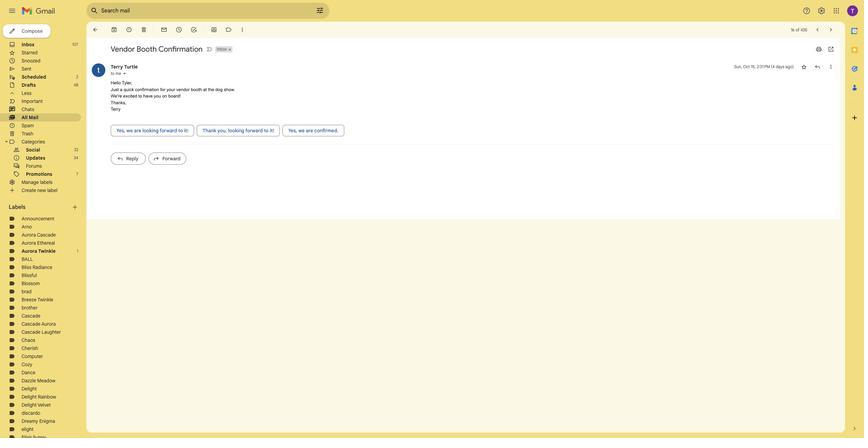 Task type: describe. For each thing, give the bounding box(es) containing it.
at
[[203, 87, 207, 92]]

1
[[77, 249, 78, 254]]

16
[[792, 27, 795, 32]]

drafts link
[[22, 82, 36, 88]]

delight link
[[22, 386, 37, 392]]

yes, we are confirmed.
[[289, 128, 339, 134]]

trash link
[[22, 131, 33, 137]]

16 of 435
[[792, 27, 808, 32]]

show details image
[[123, 72, 127, 76]]

advanced search options image
[[314, 4, 327, 17]]

aurora cascade link
[[22, 232, 56, 238]]

announcement link
[[22, 216, 54, 222]]

reply link
[[111, 153, 146, 165]]

search mail image
[[89, 5, 101, 17]]

social link
[[26, 147, 40, 153]]

compose button
[[3, 24, 51, 38]]

labels heading
[[9, 204, 72, 211]]

sent link
[[22, 66, 31, 72]]

brad link
[[22, 289, 32, 295]]

thank you, looking forward to it!
[[203, 128, 274, 134]]

aurora ethereal link
[[22, 240, 55, 246]]

2 forward from the left
[[246, 128, 263, 134]]

main menu image
[[8, 7, 16, 15]]

breeze
[[22, 297, 37, 303]]

Search mail text field
[[101, 7, 297, 14]]

on
[[162, 94, 167, 99]]

1 terry from the top
[[111, 64, 123, 70]]

you,
[[218, 128, 227, 134]]

settings image
[[818, 7, 826, 15]]

cherish
[[22, 346, 38, 352]]

dazzle meadow
[[22, 378, 55, 384]]

archive image
[[111, 26, 118, 33]]

quick
[[124, 87, 134, 92]]

ethereal
[[37, 240, 55, 246]]

dazzle meadow link
[[22, 378, 55, 384]]

blissful link
[[22, 273, 37, 279]]

aurora cascade
[[22, 232, 56, 238]]

delight velvet link
[[22, 402, 51, 408]]

cascade link
[[22, 313, 40, 319]]

inbox button
[[216, 46, 228, 52]]

aurora for aurora cascade
[[22, 232, 36, 238]]

velvet
[[38, 402, 51, 408]]

forums link
[[26, 163, 42, 169]]

spam
[[22, 123, 34, 129]]

delight rainbow link
[[22, 394, 56, 400]]

updates
[[26, 155, 45, 161]]

chats link
[[22, 106, 34, 113]]

create
[[22, 188, 36, 194]]

of
[[797, 27, 800, 32]]

turtle
[[124, 64, 138, 70]]

2
[[76, 74, 78, 79]]

cascade for cascade laughter
[[22, 329, 40, 336]]

forward link
[[149, 153, 187, 165]]

forward
[[163, 156, 181, 162]]

new
[[37, 188, 46, 194]]

gmail image
[[22, 4, 58, 18]]

me
[[116, 71, 121, 76]]

important link
[[22, 98, 43, 104]]

twinkle for aurora twinkle
[[38, 248, 56, 254]]

hello tyler, just a quick confirmation for your vendor booth at the dog show. we're excited to have you on board! thanks, terry
[[111, 80, 235, 112]]

elight
[[22, 427, 34, 433]]

2 looking from the left
[[228, 128, 245, 134]]

snoozed link
[[22, 58, 40, 64]]

sent
[[22, 66, 31, 72]]

all
[[22, 115, 28, 121]]

to inside hello tyler, just a quick confirmation for your vendor booth at the dog show. we're excited to have you on board! thanks, terry
[[138, 94, 142, 99]]

confirmed.
[[315, 128, 339, 134]]

manage labels link
[[22, 179, 53, 185]]

terry inside hello tyler, just a quick confirmation for your vendor booth at the dog show. we're excited to have you on board! thanks, terry
[[111, 107, 121, 112]]

inbox for 'inbox' 'link'
[[22, 42, 34, 48]]

delight velvet
[[22, 402, 51, 408]]

cascade for cascade link
[[22, 313, 40, 319]]

elight link
[[22, 427, 34, 433]]

bliss radiance
[[22, 265, 52, 271]]

enigma
[[39, 419, 55, 425]]

report spam image
[[126, 26, 132, 33]]

breeze twinkle link
[[22, 297, 53, 303]]

not starred image
[[801, 64, 808, 70]]

blossom link
[[22, 281, 40, 287]]

(4
[[772, 64, 776, 69]]

newer image
[[815, 26, 822, 33]]

days
[[777, 64, 785, 69]]

twinkle for breeze twinkle
[[38, 297, 53, 303]]

chaos
[[22, 338, 35, 344]]

delight for delight link
[[22, 386, 37, 392]]

manage
[[22, 179, 39, 185]]

yes, for yes, we are confirmed.
[[289, 128, 297, 134]]

to me
[[111, 71, 121, 76]]

delight for delight velvet
[[22, 402, 37, 408]]

older image
[[828, 26, 835, 33]]

arno
[[22, 224, 32, 230]]

aurora twinkle link
[[22, 248, 56, 254]]

yes, we are looking forward to it! button
[[111, 125, 194, 136]]

the
[[208, 87, 214, 92]]

yes, for yes, we are looking forward to it!
[[117, 128, 125, 134]]

computer link
[[22, 354, 43, 360]]

scheduled link
[[22, 74, 46, 80]]

promotions link
[[26, 171, 52, 177]]

2:31 pm
[[758, 64, 771, 69]]

Not starred checkbox
[[801, 64, 808, 70]]

important
[[22, 98, 43, 104]]

less button
[[0, 89, 81, 97]]

snooze image
[[176, 26, 182, 33]]



Task type: locate. For each thing, give the bounding box(es) containing it.
thanks,
[[111, 100, 126, 105]]

32
[[74, 147, 78, 152]]

cascade up the ethereal
[[37, 232, 56, 238]]

starred link
[[22, 50, 38, 56]]

yes, we are confirmed. button
[[283, 125, 344, 136]]

laughter
[[42, 329, 61, 336]]

1 vertical spatial terry
[[111, 107, 121, 112]]

booth
[[191, 87, 202, 92]]

rainbow
[[38, 394, 56, 400]]

dazzle
[[22, 378, 36, 384]]

terry up to me
[[111, 64, 123, 70]]

looking right you, on the left top
[[228, 128, 245, 134]]

cherish link
[[22, 346, 38, 352]]

manage labels create new label
[[22, 179, 58, 194]]

1 delight from the top
[[22, 386, 37, 392]]

cascade aurora
[[22, 321, 56, 327]]

1 horizontal spatial we
[[299, 128, 305, 134]]

support image
[[803, 7, 812, 15]]

aurora up laughter
[[41, 321, 56, 327]]

yes,
[[117, 128, 125, 134], [289, 128, 297, 134]]

34
[[74, 155, 78, 160]]

for
[[160, 87, 166, 92]]

ago)
[[786, 64, 795, 69]]

inbox inside labels 'navigation'
[[22, 42, 34, 48]]

1 horizontal spatial inbox
[[217, 47, 227, 52]]

reply
[[126, 156, 139, 162]]

forward right you, on the left top
[[246, 128, 263, 134]]

0 horizontal spatial it!
[[184, 128, 189, 134]]

looking
[[143, 128, 159, 134], [228, 128, 245, 134]]

categories
[[22, 139, 45, 145]]

inbox for inbox button
[[217, 47, 227, 52]]

are for confirmed.
[[306, 128, 313, 134]]

1 horizontal spatial forward
[[246, 128, 263, 134]]

we're
[[111, 94, 122, 99]]

1 vertical spatial delight
[[22, 394, 37, 400]]

yes, down thanks,
[[117, 128, 125, 134]]

tab list
[[846, 22, 865, 414]]

to
[[111, 71, 115, 76], [138, 94, 142, 99], [178, 128, 183, 134], [264, 128, 269, 134]]

all mail link
[[22, 115, 38, 121]]

chats
[[22, 106, 34, 113]]

are for looking
[[134, 128, 141, 134]]

delight down delight link
[[22, 394, 37, 400]]

yes, left confirmed.
[[289, 128, 297, 134]]

1 horizontal spatial it!
[[270, 128, 274, 134]]

aurora ethereal
[[22, 240, 55, 246]]

hello
[[111, 80, 121, 85]]

0 horizontal spatial yes,
[[117, 128, 125, 134]]

2 terry from the top
[[111, 107, 121, 112]]

twinkle
[[38, 248, 56, 254], [38, 297, 53, 303]]

dance
[[22, 370, 35, 376]]

2 delight from the top
[[22, 394, 37, 400]]

delight for delight rainbow
[[22, 394, 37, 400]]

delight up discardo link at bottom
[[22, 402, 37, 408]]

create new label link
[[22, 188, 58, 194]]

aurora for aurora twinkle
[[22, 248, 37, 254]]

0 horizontal spatial are
[[134, 128, 141, 134]]

just
[[111, 87, 119, 92]]

0 horizontal spatial we
[[127, 128, 133, 134]]

2 we from the left
[[299, 128, 305, 134]]

terry down thanks,
[[111, 107, 121, 112]]

mark as unread image
[[161, 26, 168, 33]]

trash
[[22, 131, 33, 137]]

are left confirmed.
[[306, 128, 313, 134]]

2 vertical spatial delight
[[22, 402, 37, 408]]

forward up the forward link
[[160, 128, 177, 134]]

1 looking from the left
[[143, 128, 159, 134]]

1 it! from the left
[[184, 128, 189, 134]]

dog
[[216, 87, 223, 92]]

inbox up starred
[[22, 42, 34, 48]]

blissful
[[22, 273, 37, 279]]

cascade for cascade aurora
[[22, 321, 40, 327]]

you
[[154, 94, 161, 99]]

computer
[[22, 354, 43, 360]]

drafts
[[22, 82, 36, 88]]

1 vertical spatial twinkle
[[38, 297, 53, 303]]

cascade down brother at the left of the page
[[22, 313, 40, 319]]

0 vertical spatial twinkle
[[38, 248, 56, 254]]

1 horizontal spatial looking
[[228, 128, 245, 134]]

0 vertical spatial terry
[[111, 64, 123, 70]]

delight down dazzle
[[22, 386, 37, 392]]

aurora for aurora ethereal
[[22, 240, 36, 246]]

sun, oct 15, 2:31 pm (4 days ago) cell
[[735, 64, 795, 70]]

add to tasks image
[[191, 26, 197, 33]]

1 horizontal spatial are
[[306, 128, 313, 134]]

inbox inside button
[[217, 47, 227, 52]]

excited
[[123, 94, 137, 99]]

tyler,
[[122, 80, 132, 85]]

terry
[[111, 64, 123, 70], [111, 107, 121, 112]]

vendor booth confirmation
[[111, 45, 203, 54]]

aurora
[[22, 232, 36, 238], [22, 240, 36, 246], [22, 248, 37, 254], [41, 321, 56, 327]]

forward
[[160, 128, 177, 134], [246, 128, 263, 134]]

yes, we are looking forward to it!
[[117, 128, 189, 134]]

0 horizontal spatial looking
[[143, 128, 159, 134]]

None search field
[[86, 3, 330, 19]]

inbox down labels image
[[217, 47, 227, 52]]

looking up the forward link
[[143, 128, 159, 134]]

labels image
[[226, 26, 232, 33]]

confirmation
[[159, 45, 203, 54]]

social
[[26, 147, 40, 153]]

cascade laughter
[[22, 329, 61, 336]]

blossom
[[22, 281, 40, 287]]

3 delight from the top
[[22, 402, 37, 408]]

2 are from the left
[[306, 128, 313, 134]]

inbox link
[[22, 42, 34, 48]]

starred
[[22, 50, 38, 56]]

we for looking
[[127, 128, 133, 134]]

we for confirmed.
[[299, 128, 305, 134]]

cascade aurora link
[[22, 321, 56, 327]]

aurora up ball
[[22, 248, 37, 254]]

1 yes, from the left
[[117, 128, 125, 134]]

compose
[[22, 28, 43, 34]]

snoozed
[[22, 58, 40, 64]]

terry turtle
[[111, 64, 138, 70]]

your
[[167, 87, 175, 92]]

1 are from the left
[[134, 128, 141, 134]]

labels navigation
[[0, 22, 86, 439]]

0 horizontal spatial inbox
[[22, 42, 34, 48]]

cascade down cascade link
[[22, 321, 40, 327]]

dreamy enigma
[[22, 419, 55, 425]]

bliss
[[22, 265, 31, 271]]

move to inbox image
[[211, 26, 218, 33]]

are up the reply
[[134, 128, 141, 134]]

aurora up aurora twinkle link
[[22, 240, 36, 246]]

aurora down arno link
[[22, 232, 36, 238]]

back to all mail image
[[92, 26, 99, 33]]

breeze twinkle
[[22, 297, 53, 303]]

scheduled
[[22, 74, 46, 80]]

48
[[74, 82, 78, 88]]

delete image
[[141, 26, 147, 33]]

delight rainbow
[[22, 394, 56, 400]]

have
[[143, 94, 153, 99]]

bliss radiance link
[[22, 265, 52, 271]]

forums
[[26, 163, 42, 169]]

radiance
[[33, 265, 52, 271]]

we up reply link
[[127, 128, 133, 134]]

2 it! from the left
[[270, 128, 274, 134]]

we left confirmed.
[[299, 128, 305, 134]]

labels
[[9, 204, 26, 211]]

cozy link
[[22, 362, 32, 368]]

more image
[[239, 26, 246, 33]]

cozy
[[22, 362, 32, 368]]

we
[[127, 128, 133, 134], [299, 128, 305, 134]]

1 we from the left
[[127, 128, 133, 134]]

discardo
[[22, 411, 40, 417]]

0 vertical spatial delight
[[22, 386, 37, 392]]

vendor
[[111, 45, 135, 54]]

dreamy enigma link
[[22, 419, 55, 425]]

cascade up "chaos" at the bottom of page
[[22, 329, 40, 336]]

0 horizontal spatial forward
[[160, 128, 177, 134]]

twinkle down the ethereal
[[38, 248, 56, 254]]

board!
[[168, 94, 181, 99]]

15,
[[752, 64, 757, 69]]

1 forward from the left
[[160, 128, 177, 134]]

confirmation
[[135, 87, 159, 92]]

spam link
[[22, 123, 34, 129]]

twinkle right breeze
[[38, 297, 53, 303]]

1 horizontal spatial yes,
[[289, 128, 297, 134]]

2 yes, from the left
[[289, 128, 297, 134]]



Task type: vqa. For each thing, say whether or not it's contained in the screenshot.


